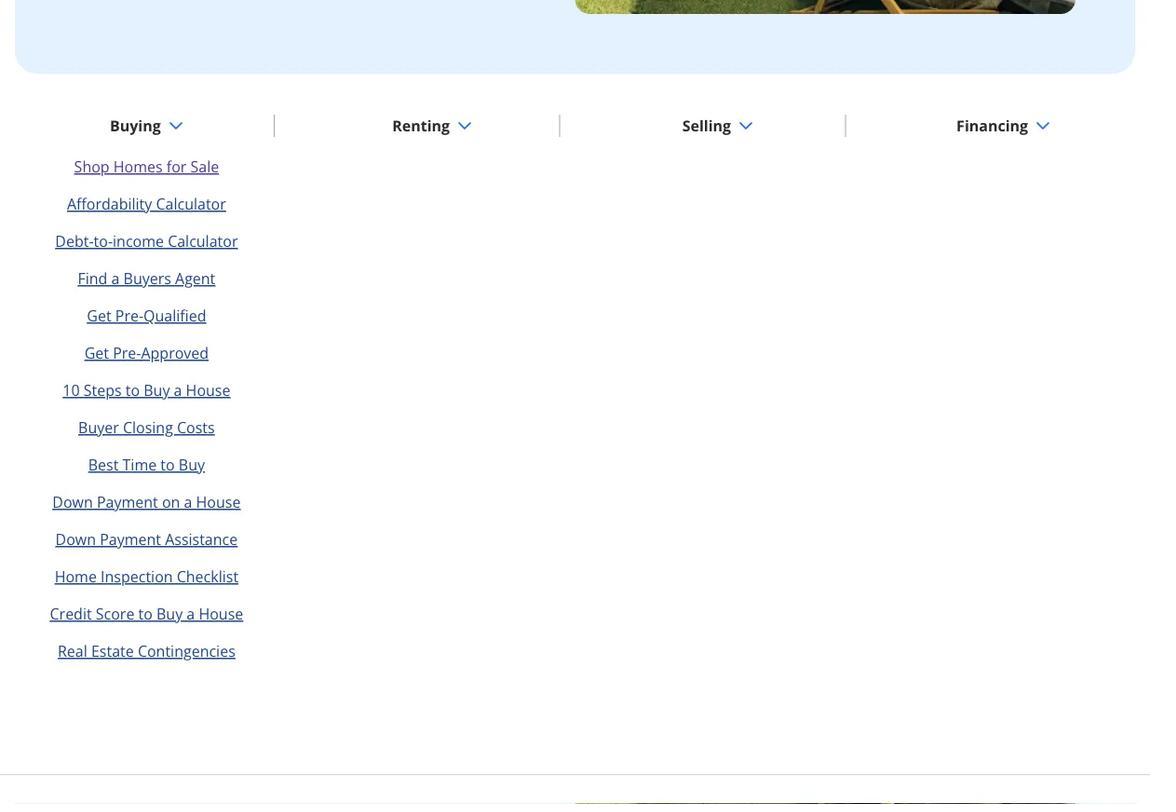 Task type: locate. For each thing, give the bounding box(es) containing it.
buyer
[[78, 418, 119, 438]]

steps
[[84, 381, 122, 401]]

buy down the costs
[[179, 455, 205, 475]]

buy for time
[[179, 455, 205, 475]]

shop
[[74, 157, 110, 177]]

to for steps
[[126, 381, 140, 401]]

checklist
[[177, 567, 239, 587]]

1 vertical spatial get
[[84, 343, 109, 363]]

down
[[52, 492, 93, 512], [55, 530, 96, 550]]

renting
[[392, 116, 450, 136]]

payment down time
[[97, 492, 158, 512]]

house
[[186, 381, 231, 401], [196, 492, 241, 512], [199, 604, 243, 624]]

buyer closing costs link
[[78, 418, 215, 438]]

down payment on a house
[[52, 492, 241, 512]]

get for get pre-approved
[[84, 343, 109, 363]]

estate
[[91, 641, 134, 661]]

payment
[[97, 492, 158, 512], [100, 530, 161, 550]]

pre- for approved
[[113, 343, 141, 363]]

credit
[[50, 604, 92, 624]]

home inspection checklist
[[55, 567, 239, 587]]

real estate contingencies
[[58, 641, 236, 661]]

down for down payment assistance
[[55, 530, 96, 550]]

1 vertical spatial down
[[55, 530, 96, 550]]

get pre-approved
[[84, 343, 209, 363]]

house up assistance at the left
[[196, 492, 241, 512]]

0 vertical spatial to
[[126, 381, 140, 401]]

buy for steps
[[144, 381, 170, 401]]

get up steps
[[84, 343, 109, 363]]

time
[[123, 455, 157, 475]]

0 vertical spatial house
[[186, 381, 231, 401]]

down down best on the bottom left
[[52, 492, 93, 512]]

inspection
[[101, 567, 173, 587]]

buy up contingencies
[[157, 604, 183, 624]]

10 steps to buy a house link
[[63, 381, 231, 401]]

a
[[111, 269, 120, 289], [174, 381, 182, 401], [184, 492, 192, 512], [187, 604, 195, 624]]

closing
[[123, 418, 173, 438]]

payment up inspection
[[100, 530, 161, 550]]

qualified
[[144, 306, 206, 326]]

1 vertical spatial to
[[161, 455, 175, 475]]

2 vertical spatial to
[[138, 604, 153, 624]]

0 vertical spatial buy
[[144, 381, 170, 401]]

down up home
[[55, 530, 96, 550]]

find a buyers agent link
[[78, 269, 216, 289]]

debt-to-income calculator link
[[55, 231, 238, 251]]

0 vertical spatial down
[[52, 492, 93, 512]]

calculator up "agent"
[[168, 231, 238, 251]]

real
[[58, 641, 87, 661]]

1 vertical spatial pre-
[[113, 343, 141, 363]]

get pre-approved link
[[84, 343, 209, 363]]

buyers
[[123, 269, 171, 289]]

buy up closing
[[144, 381, 170, 401]]

calculator down sale
[[156, 194, 226, 214]]

buy for score
[[157, 604, 183, 624]]

financing button
[[942, 104, 1066, 148]]

to
[[126, 381, 140, 401], [161, 455, 175, 475], [138, 604, 153, 624]]

debt-to-income calculator
[[55, 231, 238, 251]]

to right steps
[[126, 381, 140, 401]]

1 vertical spatial house
[[196, 492, 241, 512]]

pre- down get pre-qualified "link"
[[113, 343, 141, 363]]

2 vertical spatial house
[[199, 604, 243, 624]]

0 vertical spatial pre-
[[115, 306, 144, 326]]

get
[[87, 306, 111, 326], [84, 343, 109, 363]]

pre-
[[115, 306, 144, 326], [113, 343, 141, 363]]

payment for on
[[97, 492, 158, 512]]

affordability calculator
[[67, 194, 226, 214]]

shop homes for sale link
[[74, 157, 219, 177]]

pre- for qualified
[[115, 306, 144, 326]]

find
[[78, 269, 107, 289]]

2 vertical spatial buy
[[157, 604, 183, 624]]

home inspection checklist link
[[55, 567, 239, 587]]

1 vertical spatial payment
[[100, 530, 161, 550]]

down for down payment on a house
[[52, 492, 93, 512]]

score
[[96, 604, 135, 624]]

selling
[[683, 116, 732, 136]]

house down checklist
[[199, 604, 243, 624]]

for
[[167, 157, 187, 177]]

1 vertical spatial buy
[[179, 455, 205, 475]]

debt-
[[55, 231, 94, 251]]

buyer closing costs
[[78, 418, 215, 438]]

income
[[113, 231, 164, 251]]

0 vertical spatial get
[[87, 306, 111, 326]]

renting button
[[378, 104, 487, 148]]

calculator
[[156, 194, 226, 214], [168, 231, 238, 251]]

house up the costs
[[186, 381, 231, 401]]

get down the find
[[87, 306, 111, 326]]

pre- up 'get pre-approved'
[[115, 306, 144, 326]]

to right 'score'
[[138, 604, 153, 624]]

to right time
[[161, 455, 175, 475]]

house for credit score to buy a house
[[199, 604, 243, 624]]

buy
[[144, 381, 170, 401], [179, 455, 205, 475], [157, 604, 183, 624]]

real estate contingencies link
[[58, 641, 236, 661]]

0 vertical spatial payment
[[97, 492, 158, 512]]



Task type: vqa. For each thing, say whether or not it's contained in the screenshot.
CHECKLIST
yes



Task type: describe. For each thing, give the bounding box(es) containing it.
0 vertical spatial calculator
[[156, 194, 226, 214]]

buying button
[[95, 104, 198, 148]]

financing
[[957, 116, 1029, 136]]

to for time
[[161, 455, 175, 475]]

affordability
[[67, 194, 152, 214]]

10
[[63, 381, 80, 401]]

costs
[[177, 418, 215, 438]]

a up contingencies
[[187, 604, 195, 624]]

credit score to buy a house link
[[50, 604, 243, 624]]

approved
[[141, 343, 209, 363]]

on
[[162, 492, 180, 512]]

best time to buy
[[88, 455, 205, 475]]

affordability calculator link
[[67, 194, 226, 214]]

get pre-qualified link
[[87, 306, 206, 326]]

sale
[[191, 157, 219, 177]]

assistance
[[165, 530, 238, 550]]

shop homes for sale
[[74, 157, 219, 177]]

to-
[[94, 231, 113, 251]]

a down approved
[[174, 381, 182, 401]]

best time to buy link
[[88, 455, 205, 475]]

a right the find
[[111, 269, 120, 289]]

down payment on a house link
[[52, 492, 241, 512]]

homes
[[113, 157, 163, 177]]

10 steps to buy a house
[[63, 381, 231, 401]]

to for score
[[138, 604, 153, 624]]

payment for assistance
[[100, 530, 161, 550]]

down payment assistance link
[[55, 530, 238, 550]]

down payment assistance
[[55, 530, 238, 550]]

1 vertical spatial calculator
[[168, 231, 238, 251]]

house for 10 steps to buy a house
[[186, 381, 231, 401]]

credit score to buy a house
[[50, 604, 243, 624]]

a right on
[[184, 492, 192, 512]]

get for get pre-qualified
[[87, 306, 111, 326]]

buying
[[110, 116, 161, 136]]

contingencies
[[138, 641, 236, 661]]

find a buyers agent
[[78, 269, 216, 289]]

selling button
[[668, 104, 769, 148]]

home
[[55, 567, 97, 587]]

agent
[[175, 269, 216, 289]]

get pre-qualified
[[87, 306, 206, 326]]

best
[[88, 455, 119, 475]]



